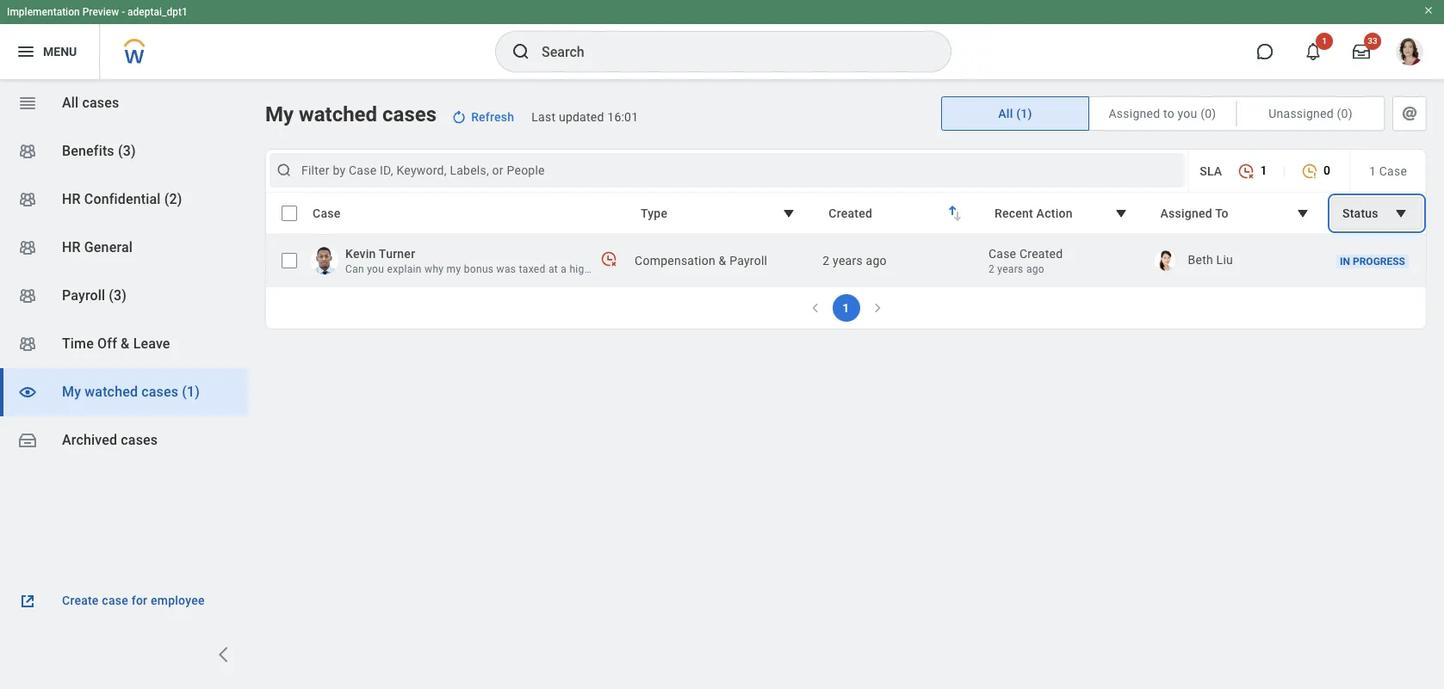 Task type: describe. For each thing, give the bounding box(es) containing it.
1 button inside the "menu" banner
[[1295, 33, 1333, 71]]

-
[[122, 6, 125, 18]]

all for all (1)
[[999, 107, 1013, 121]]

cases down my watched cases (1)
[[121, 432, 158, 449]]

caret down image for type
[[779, 203, 800, 224]]

all cases link
[[0, 79, 248, 127]]

Search Workday  search field
[[542, 33, 916, 71]]

cases up benefits (3)
[[82, 95, 119, 111]]

hr confidential (2)
[[62, 191, 182, 208]]

general
[[84, 239, 133, 256]]

type
[[641, 207, 668, 221]]

kevin turner can you explain why my bonus was taxed at a higher rate?
[[345, 247, 627, 276]]

(0) inside "button"
[[1337, 107, 1353, 121]]

leave
[[133, 336, 170, 352]]

benefits
[[62, 143, 114, 159]]

case
[[102, 594, 128, 608]]

status
[[1343, 207, 1379, 221]]

last updated 16:01
[[532, 110, 639, 124]]

close environment banner image
[[1424, 5, 1434, 16]]

in
[[1340, 256, 1351, 268]]

unassigned (0)
[[1269, 107, 1353, 121]]

inbox large image
[[1353, 43, 1370, 60]]

implementation
[[7, 6, 80, 18]]

all (1) tab panel
[[265, 149, 1427, 330]]

33 button
[[1343, 33, 1382, 71]]

my for my watched cases
[[265, 103, 294, 127]]

my
[[447, 264, 461, 276]]

33
[[1368, 36, 1378, 46]]

menu
[[43, 44, 77, 58]]

my watched cases (1) link
[[0, 369, 248, 417]]

benefits (3) link
[[0, 127, 248, 176]]

higher
[[570, 264, 600, 276]]

to
[[1164, 107, 1175, 121]]

case for case created 2 years ago
[[989, 247, 1017, 261]]

archived cases link
[[0, 417, 248, 465]]

& inside list
[[121, 336, 130, 352]]

hr general
[[62, 239, 133, 256]]

taxed
[[519, 264, 546, 276]]

assigned to button
[[1150, 197, 1325, 230]]

all (1)
[[999, 107, 1033, 121]]

sort up image
[[942, 201, 963, 221]]

0
[[1324, 164, 1331, 178]]

(2)
[[164, 191, 182, 208]]

clock x image
[[1238, 163, 1255, 180]]

time to resolve - overdue image
[[600, 250, 618, 267]]

contact card matrix manager image for payroll
[[17, 286, 38, 307]]

preview
[[82, 6, 119, 18]]

recent
[[995, 207, 1034, 221]]

a
[[561, 264, 567, 276]]

updated
[[559, 110, 604, 124]]

assigned to you (0) button
[[1090, 97, 1236, 130]]

1 right the clock x icon
[[1261, 164, 1267, 178]]

16:01
[[608, 110, 639, 124]]

tab list containing all (1)
[[941, 96, 1427, 131]]

reset image
[[451, 109, 468, 126]]

|
[[1283, 164, 1286, 178]]

chevron right small image
[[869, 300, 886, 317]]

payroll inside all (1) tab panel
[[730, 254, 768, 268]]

compensation & payroll
[[635, 254, 768, 268]]

search image
[[511, 41, 531, 62]]

beth liu
[[1188, 253, 1233, 267]]

recent action button
[[984, 197, 1143, 230]]

liu
[[1217, 253, 1233, 267]]

notifications large image
[[1305, 43, 1322, 60]]

type button
[[630, 197, 811, 230]]

hr general link
[[0, 224, 248, 272]]

off
[[97, 336, 117, 352]]

clock exclamation image
[[1302, 163, 1319, 180]]

in progress
[[1340, 256, 1406, 268]]

notifications element
[[1405, 34, 1419, 48]]

action
[[1037, 207, 1073, 221]]

can you explain why my bonus was taxed at a higher rate? button
[[345, 263, 627, 277]]

(0) inside button
[[1201, 107, 1217, 121]]

hr for hr confidential (2)
[[62, 191, 81, 208]]

assigned for assigned to you (0)
[[1109, 107, 1161, 121]]

created inside button
[[829, 207, 873, 221]]

archived
[[62, 432, 117, 449]]

2 years ago
[[823, 254, 887, 268]]

menu banner
[[0, 0, 1445, 79]]

kevin
[[345, 247, 376, 261]]

chevron right image
[[214, 645, 234, 666]]

1 case
[[1370, 164, 1408, 178]]

watched for my watched cases
[[299, 103, 377, 127]]

list containing all cases
[[0, 79, 248, 465]]



Task type: vqa. For each thing, say whether or not it's contained in the screenshot.
Expense in button
no



Task type: locate. For each thing, give the bounding box(es) containing it.
0 vertical spatial contact card matrix manager image
[[17, 141, 38, 162]]

caret down image down filter by case id, keyword, labels, or people text box
[[779, 203, 800, 224]]

0 vertical spatial assigned
[[1109, 107, 1161, 121]]

my inside list
[[62, 384, 81, 401]]

case
[[1380, 164, 1408, 178], [313, 207, 341, 221], [989, 247, 1017, 261]]

caret down image inside type button
[[779, 203, 800, 224]]

1 caret down image from the left
[[779, 203, 800, 224]]

1 button
[[1295, 33, 1333, 71], [1230, 154, 1276, 188], [833, 295, 860, 322]]

(3) down hr general link at left top
[[109, 288, 127, 304]]

payroll (3) link
[[0, 272, 248, 320]]

caret down image down clock exclamation icon
[[1293, 203, 1314, 224]]

1 horizontal spatial watched
[[299, 103, 377, 127]]

1
[[1322, 36, 1327, 46], [1261, 164, 1267, 178], [1370, 164, 1377, 178], [843, 301, 850, 315]]

contact card matrix manager image
[[17, 141, 38, 162], [17, 190, 38, 210], [17, 286, 38, 307]]

0 horizontal spatial (1)
[[182, 384, 200, 401]]

1 horizontal spatial created
[[1020, 247, 1063, 261]]

all inside button
[[999, 107, 1013, 121]]

1 vertical spatial case
[[313, 207, 341, 221]]

hr left general
[[62, 239, 81, 256]]

0 vertical spatial (3)
[[118, 143, 136, 159]]

payroll (3)
[[62, 288, 127, 304]]

create case for employee
[[62, 594, 205, 608]]

1 button left inbox large icon
[[1295, 33, 1333, 71]]

1 horizontal spatial my
[[265, 103, 294, 127]]

adeptai_dpt1
[[128, 6, 188, 18]]

you right to
[[1178, 107, 1198, 121]]

0 vertical spatial hr
[[62, 191, 81, 208]]

0 vertical spatial &
[[719, 254, 727, 268]]

benefits (3)
[[62, 143, 136, 159]]

1 horizontal spatial &
[[719, 254, 727, 268]]

1 vertical spatial assigned
[[1161, 207, 1213, 221]]

1 horizontal spatial (0)
[[1337, 107, 1353, 121]]

1 vertical spatial my
[[62, 384, 81, 401]]

0 vertical spatial 1 button
[[1295, 33, 1333, 71]]

1 vertical spatial payroll
[[62, 288, 105, 304]]

years
[[833, 254, 863, 268], [998, 264, 1024, 276]]

contact card matrix manager image inside "hr confidential (2)" link
[[17, 190, 38, 210]]

time to resolve - overdue element
[[600, 250, 618, 267]]

0 horizontal spatial ago
[[866, 254, 887, 268]]

years down created button
[[833, 254, 863, 268]]

hr down benefits
[[62, 191, 81, 208]]

caret down image for recent action
[[1111, 203, 1131, 224]]

ext link image
[[17, 592, 38, 612]]

archived cases
[[62, 432, 158, 449]]

contact card matrix manager image inside time off & leave link
[[17, 334, 38, 355]]

all inside list
[[62, 95, 79, 111]]

created inside case created 2 years ago
[[1020, 247, 1063, 261]]

hr
[[62, 191, 81, 208], [62, 239, 81, 256]]

assigned to
[[1161, 207, 1229, 221]]

1 (0) from the left
[[1201, 107, 1217, 121]]

0 horizontal spatial years
[[833, 254, 863, 268]]

assigned to you (0)
[[1109, 107, 1217, 121]]

2 caret down image from the left
[[1391, 203, 1412, 224]]

caret down image for assigned to
[[1293, 203, 1314, 224]]

confidential
[[84, 191, 161, 208]]

0 horizontal spatial caret down image
[[1111, 203, 1131, 224]]

contact card matrix manager image inside benefits (3) link
[[17, 141, 38, 162]]

3 contact card matrix manager image from the top
[[17, 286, 38, 307]]

1 horizontal spatial payroll
[[730, 254, 768, 268]]

0 horizontal spatial watched
[[85, 384, 138, 401]]

sla
[[1200, 164, 1223, 178]]

assigned left the to
[[1161, 207, 1213, 221]]

compensation
[[635, 254, 716, 268]]

time off & leave link
[[0, 320, 248, 369]]

1 contact card matrix manager image from the top
[[17, 238, 38, 258]]

1 vertical spatial contact card matrix manager image
[[17, 334, 38, 355]]

0 vertical spatial you
[[1178, 107, 1198, 121]]

0 vertical spatial (1)
[[1017, 107, 1033, 121]]

justify image
[[16, 41, 36, 62]]

you
[[1178, 107, 1198, 121], [367, 264, 384, 276]]

search image
[[276, 162, 293, 179]]

1 horizontal spatial case
[[989, 247, 1017, 261]]

created up 2 years ago
[[829, 207, 873, 221]]

2 contact card matrix manager image from the top
[[17, 334, 38, 355]]

recent action
[[995, 207, 1073, 221]]

bonus
[[464, 264, 494, 276]]

0 horizontal spatial &
[[121, 336, 130, 352]]

& inside all (1) tab panel
[[719, 254, 727, 268]]

case for case
[[313, 207, 341, 221]]

case inside case created 2 years ago
[[989, 247, 1017, 261]]

1 button left '|'
[[1230, 154, 1276, 188]]

ago down recent action
[[1027, 264, 1045, 276]]

contact card matrix manager image inside payroll (3) link
[[17, 286, 38, 307]]

unassigned
[[1269, 107, 1334, 121]]

progress
[[1353, 256, 1406, 268]]

1 caret down image from the left
[[1111, 203, 1131, 224]]

caret down image
[[779, 203, 800, 224], [1391, 203, 1412, 224]]

assigned
[[1109, 107, 1161, 121], [1161, 207, 1213, 221]]

my watched cases
[[265, 103, 437, 127]]

(1) inside button
[[1017, 107, 1033, 121]]

caret down image right status
[[1391, 203, 1412, 224]]

you inside button
[[1178, 107, 1198, 121]]

1 vertical spatial 1 button
[[1230, 154, 1276, 188]]

refresh
[[471, 110, 515, 124]]

hr confidential (2) link
[[0, 176, 248, 224]]

explain
[[387, 264, 422, 276]]

(3) for benefits (3)
[[118, 143, 136, 159]]

2 down recent
[[989, 264, 995, 276]]

caret down image for status
[[1391, 203, 1412, 224]]

rate?
[[603, 264, 627, 276]]

my for my watched cases (1)
[[62, 384, 81, 401]]

2 (0) from the left
[[1337, 107, 1353, 121]]

caret down image inside recent action button
[[1111, 203, 1131, 224]]

years inside case created 2 years ago
[[998, 264, 1024, 276]]

assigned inside 'button'
[[1161, 207, 1213, 221]]

(0) right to
[[1201, 107, 1217, 121]]

create
[[62, 594, 99, 608]]

payroll down type button
[[730, 254, 768, 268]]

1 vertical spatial (1)
[[182, 384, 200, 401]]

grid view image
[[17, 93, 38, 114]]

last
[[532, 110, 556, 124]]

0 horizontal spatial 1 button
[[833, 295, 860, 322]]

(3) for payroll (3)
[[109, 288, 127, 304]]

& right compensation
[[719, 254, 727, 268]]

you inside kevin turner can you explain why my bonus was taxed at a higher rate?
[[367, 264, 384, 276]]

visible image
[[17, 382, 38, 403]]

&
[[719, 254, 727, 268], [121, 336, 130, 352]]

2 vertical spatial 1 button
[[833, 295, 860, 322]]

2 up chevron left small image
[[823, 254, 830, 268]]

(3)
[[118, 143, 136, 159], [109, 288, 127, 304]]

assigned for assigned to
[[1161, 207, 1213, 221]]

2 horizontal spatial 1 button
[[1295, 33, 1333, 71]]

1 vertical spatial (3)
[[109, 288, 127, 304]]

watched inside my watched cases (1) link
[[85, 384, 138, 401]]

time
[[62, 336, 94, 352]]

years down recent
[[998, 264, 1024, 276]]

1 horizontal spatial 1 button
[[1230, 154, 1276, 188]]

0 horizontal spatial you
[[367, 264, 384, 276]]

1 up 'status' button
[[1370, 164, 1377, 178]]

1 left chevron right small image
[[843, 301, 850, 315]]

1 horizontal spatial years
[[998, 264, 1024, 276]]

cases
[[82, 95, 119, 111], [383, 103, 437, 127], [141, 384, 178, 401], [121, 432, 158, 449]]

(3) right benefits
[[118, 143, 136, 159]]

2 inside case created 2 years ago
[[989, 264, 995, 276]]

2
[[823, 254, 830, 268], [989, 264, 995, 276]]

all cases
[[62, 95, 119, 111]]

to
[[1216, 207, 1229, 221]]

chevron left small image
[[807, 300, 824, 317]]

1 contact card matrix manager image from the top
[[17, 141, 38, 162]]

1 button left chevron right small image
[[833, 295, 860, 322]]

1 horizontal spatial caret down image
[[1391, 203, 1412, 224]]

watched
[[299, 103, 377, 127], [85, 384, 138, 401]]

0 vertical spatial my
[[265, 103, 294, 127]]

0 horizontal spatial caret down image
[[779, 203, 800, 224]]

payroll
[[730, 254, 768, 268], [62, 288, 105, 304]]

0 horizontal spatial my
[[62, 384, 81, 401]]

contact card matrix manager image
[[17, 238, 38, 258], [17, 334, 38, 355]]

0 vertical spatial case
[[1380, 164, 1408, 178]]

all for all cases
[[62, 95, 79, 111]]

caret down image
[[1111, 203, 1131, 224], [1293, 203, 1314, 224]]

contact card matrix manager image inside hr general link
[[17, 238, 38, 258]]

2 hr from the top
[[62, 239, 81, 256]]

sort down image
[[947, 206, 968, 227]]

can
[[345, 264, 364, 276]]

& right off at the left of page
[[121, 336, 130, 352]]

1 vertical spatial &
[[121, 336, 130, 352]]

for
[[132, 594, 148, 608]]

contact card matrix manager image left hr general
[[17, 238, 38, 258]]

1 horizontal spatial (1)
[[1017, 107, 1033, 121]]

payroll up the time
[[62, 288, 105, 304]]

1 horizontal spatial you
[[1178, 107, 1198, 121]]

0 horizontal spatial all
[[62, 95, 79, 111]]

caret down image right "action" on the right of page
[[1111, 203, 1131, 224]]

menu button
[[0, 24, 99, 79]]

0 horizontal spatial created
[[829, 207, 873, 221]]

0 vertical spatial watched
[[299, 103, 377, 127]]

0 horizontal spatial case
[[313, 207, 341, 221]]

create case for employee link
[[17, 592, 231, 612]]

list
[[0, 79, 248, 465]]

created down recent action
[[1020, 247, 1063, 261]]

caret down image inside assigned to 'button'
[[1293, 203, 1314, 224]]

0 button
[[1293, 154, 1339, 188]]

1 horizontal spatial ago
[[1027, 264, 1045, 276]]

1 hr from the top
[[62, 191, 81, 208]]

0 vertical spatial contact card matrix manager image
[[17, 238, 38, 258]]

0 horizontal spatial 2
[[823, 254, 830, 268]]

my right visible image
[[62, 384, 81, 401]]

(1)
[[1017, 107, 1033, 121], [182, 384, 200, 401]]

caret down image inside 'status' button
[[1391, 203, 1412, 224]]

cases left reset image
[[383, 103, 437, 127]]

time off & leave
[[62, 336, 170, 352]]

payroll inside list
[[62, 288, 105, 304]]

inbox image
[[17, 431, 38, 451]]

assigned left to
[[1109, 107, 1161, 121]]

created
[[829, 207, 873, 221], [1020, 247, 1063, 261]]

unassigned (0) button
[[1238, 97, 1384, 130]]

beth
[[1188, 253, 1214, 267]]

filter by case id, keyword, labels, or people. type label: to find cases with specific labels applied element
[[270, 153, 1185, 188]]

ago
[[866, 254, 887, 268], [1027, 264, 1045, 276]]

contact card matrix manager image up visible image
[[17, 334, 38, 355]]

Filter by Case ID, Keyword, Labels, or People text field
[[301, 162, 1159, 179]]

watched for my watched cases (1)
[[85, 384, 138, 401]]

contact card matrix manager image for hr
[[17, 190, 38, 210]]

2 vertical spatial contact card matrix manager image
[[17, 286, 38, 307]]

contact card matrix manager image for time off & leave
[[17, 334, 38, 355]]

was
[[497, 264, 516, 276]]

refresh button
[[444, 103, 525, 131]]

all (1) button
[[942, 97, 1089, 130]]

1 inside the "menu" banner
[[1322, 36, 1327, 46]]

assigned inside button
[[1109, 107, 1161, 121]]

ago inside case created 2 years ago
[[1027, 264, 1045, 276]]

tab list
[[941, 96, 1427, 131]]

1 vertical spatial watched
[[85, 384, 138, 401]]

(0) right unassigned
[[1337, 107, 1353, 121]]

all
[[62, 95, 79, 111], [999, 107, 1013, 121]]

cases down leave
[[141, 384, 178, 401]]

1 horizontal spatial caret down image
[[1293, 203, 1314, 224]]

1 vertical spatial hr
[[62, 239, 81, 256]]

ago up chevron right small image
[[866, 254, 887, 268]]

why
[[425, 264, 444, 276]]

2 caret down image from the left
[[1293, 203, 1314, 224]]

2 horizontal spatial case
[[1380, 164, 1408, 178]]

1 right notifications large image on the top right of the page
[[1322, 36, 1327, 46]]

case created 2 years ago
[[989, 247, 1063, 276]]

0 horizontal spatial (0)
[[1201, 107, 1217, 121]]

my watched cases (1)
[[62, 384, 200, 401]]

(0)
[[1201, 107, 1217, 121], [1337, 107, 1353, 121]]

1 vertical spatial you
[[367, 264, 384, 276]]

employee
[[151, 594, 205, 608]]

1 horizontal spatial 2
[[989, 264, 995, 276]]

status button
[[1332, 197, 1423, 230]]

1 horizontal spatial all
[[999, 107, 1013, 121]]

contact card matrix manager image for benefits
[[17, 141, 38, 162]]

contact card matrix manager image for hr general
[[17, 238, 38, 258]]

1 vertical spatial created
[[1020, 247, 1063, 261]]

my up search icon
[[265, 103, 294, 127]]

2 contact card matrix manager image from the top
[[17, 190, 38, 210]]

0 horizontal spatial payroll
[[62, 288, 105, 304]]

you right can
[[367, 264, 384, 276]]

hr for hr general
[[62, 239, 81, 256]]

profile logan mcneil image
[[1396, 38, 1424, 69]]

1 vertical spatial contact card matrix manager image
[[17, 190, 38, 210]]

0 vertical spatial payroll
[[730, 254, 768, 268]]

turner
[[379, 247, 415, 261]]

2 vertical spatial case
[[989, 247, 1017, 261]]

created button
[[818, 197, 977, 230]]

at tag mention image
[[1400, 103, 1420, 124]]

at
[[549, 264, 558, 276]]

implementation preview -   adeptai_dpt1
[[7, 6, 188, 18]]

0 vertical spatial created
[[829, 207, 873, 221]]



